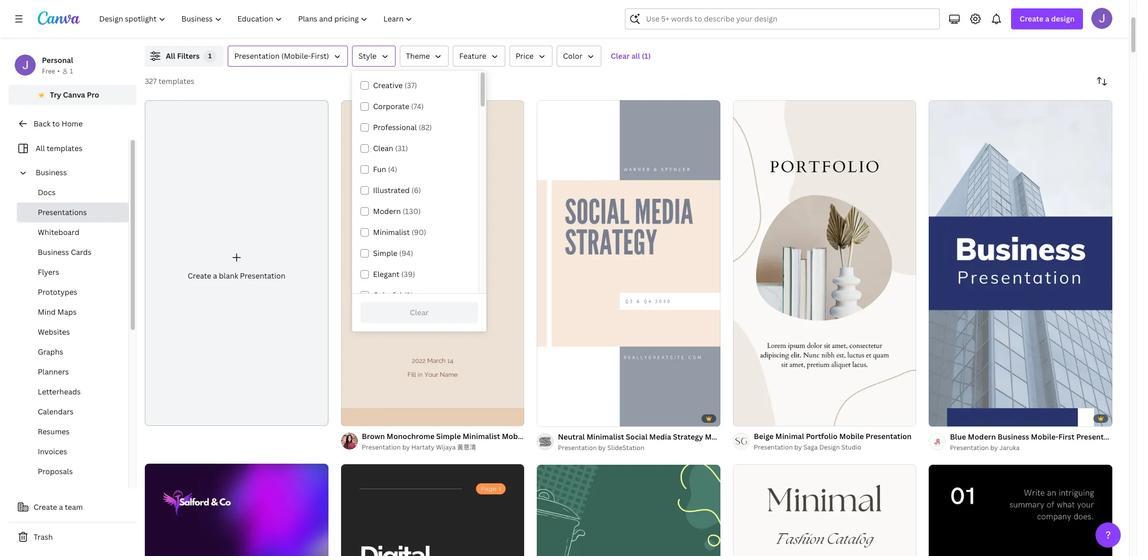 Task type: vqa. For each thing, say whether or not it's contained in the screenshot.
Creative at left top
yes



Task type: describe. For each thing, give the bounding box(es) containing it.
clean
[[373, 143, 393, 153]]

elegant (39)
[[373, 269, 415, 279]]

hartaty
[[412, 443, 435, 452]]

blue modern business mobile-first presentation image
[[929, 100, 1113, 427]]

mind
[[38, 307, 56, 317]]

professional (82)
[[373, 122, 432, 132]]

creative (37)
[[373, 80, 417, 90]]

first inside neutral minimalist social media strategy mobile-first presentation presentation by slidestation
[[733, 432, 749, 442]]

minimalist inside brown monochrome simple minimalist mobile-first presentation presentation by hartaty wijaya 黃意清
[[463, 432, 500, 442]]

1 for 1 of 7
[[348, 414, 351, 422]]

theme button
[[400, 46, 449, 67]]

mobile- inside neutral minimalist social media strategy mobile-first presentation presentation by slidestation
[[705, 432, 733, 442]]

create a design
[[1020, 14, 1075, 24]]

home
[[62, 119, 83, 129]]

327
[[145, 76, 157, 86]]

minimal
[[776, 432, 805, 442]]

1 right •
[[70, 67, 73, 76]]

黃意清
[[457, 443, 476, 452]]

design
[[820, 443, 840, 452]]

(94)
[[399, 248, 413, 258]]

brown monochrome simple minimalist mobile-first presentation presentation by hartaty wijaya 黃意清
[[362, 432, 593, 452]]

fun
[[373, 164, 386, 174]]

all filters
[[166, 51, 200, 61]]

create for create a team
[[34, 502, 57, 512]]

try canva pro button
[[8, 85, 136, 105]]

first inside brown monochrome simple minimalist mobile-first presentation presentation by hartaty wijaya 黃意清
[[530, 432, 546, 442]]

slidestation
[[608, 443, 645, 452]]

top level navigation element
[[92, 8, 422, 29]]

presentation by saga design studio link
[[754, 443, 912, 453]]

flyers link
[[17, 262, 129, 282]]

create a team
[[34, 502, 83, 512]]

minimalist (90)
[[373, 227, 426, 237]]

all
[[632, 51, 640, 61]]

clear for clear all (1)
[[611, 51, 630, 61]]

by inside neutral minimalist social media strategy mobile-first presentation presentation by slidestation
[[599, 443, 606, 452]]

minimalist fashion brand catalog mobile presentation image
[[733, 465, 917, 556]]

all templates link
[[15, 139, 122, 159]]

whiteboard
[[38, 227, 79, 237]]

327 templates
[[145, 76, 194, 86]]

beige minimal portfolio mobile presentation link
[[754, 431, 912, 443]]

beige minimal portfolio mobile presentation presentation by saga design studio
[[754, 432, 912, 452]]

(39)
[[401, 269, 415, 279]]

create a design button
[[1012, 8, 1084, 29]]

1 filter options selected element
[[204, 50, 217, 62]]

mobile- inside brown monochrome simple minimalist mobile-first presentation presentation by hartaty wijaya 黃意清
[[502, 432, 530, 442]]

proposals link
[[17, 462, 129, 482]]

clean (31)
[[373, 143, 408, 153]]

create a blank presentation link
[[145, 100, 328, 427]]

jacob simon image
[[1092, 8, 1113, 29]]

creative
[[373, 80, 403, 90]]

social
[[626, 432, 648, 442]]

maps
[[57, 307, 77, 317]]

personal
[[42, 55, 73, 65]]

filters
[[177, 51, 200, 61]]

clear all (1) button
[[606, 46, 656, 67]]

(90)
[[412, 227, 426, 237]]

canva
[[63, 90, 85, 100]]

wijaya
[[436, 443, 456, 452]]

create a team button
[[8, 497, 136, 518]]

pro
[[87, 90, 99, 100]]

mobile
[[840, 432, 864, 442]]

to
[[52, 119, 60, 129]]

resumes
[[38, 427, 70, 437]]

first inside blue modern business mobile-first presentation presentation by jaruka
[[1059, 432, 1075, 442]]

feature
[[460, 51, 486, 61]]

brown monochrome simple minimalist mobile-first presentation image
[[341, 100, 525, 427]]

blue modern business mobile-first presentation link
[[950, 431, 1123, 443]]

feature button
[[453, 46, 505, 67]]

create a blank presentation element
[[145, 100, 328, 427]]

back
[[34, 119, 51, 129]]

simple inside brown monochrome simple minimalist mobile-first presentation presentation by hartaty wijaya 黃意清
[[436, 432, 461, 442]]

resumes link
[[17, 422, 129, 442]]

a for blank
[[213, 271, 217, 281]]

presentations
[[38, 207, 87, 217]]

presentation inside button
[[234, 51, 280, 61]]

0 horizontal spatial minimalist
[[373, 227, 410, 237]]

0 horizontal spatial simple
[[373, 248, 398, 258]]

brown monochrome simple minimalist mobile-first presentation link
[[362, 431, 593, 443]]

back to home
[[34, 119, 83, 129]]

elegant
[[373, 269, 400, 279]]

trash link
[[8, 527, 136, 548]]

(82)
[[419, 122, 432, 132]]

websites link
[[17, 322, 129, 342]]

by inside blue modern business mobile-first presentation presentation by jaruka
[[991, 443, 998, 452]]

try
[[50, 90, 61, 100]]

presentation (mobile-first) button
[[228, 46, 348, 67]]

professional
[[373, 122, 417, 132]]

business inside blue modern business mobile-first presentation presentation by jaruka
[[998, 432, 1030, 442]]

invoices link
[[17, 442, 129, 462]]



Task type: locate. For each thing, give the bounding box(es) containing it.
first)
[[311, 51, 329, 61]]

templates for all templates
[[47, 143, 82, 153]]

style
[[359, 51, 377, 61]]

neutral minimalist social media strategy mobile-first presentation presentation by slidestation
[[558, 432, 797, 452]]

of for blue modern business mobile-first presentation
[[941, 414, 949, 422]]

price
[[516, 51, 534, 61]]

calendars link
[[17, 402, 129, 422]]

monochrome
[[387, 432, 435, 442]]

templates right 327
[[159, 76, 194, 86]]

create
[[1020, 14, 1044, 24], [188, 271, 211, 281], [34, 502, 57, 512]]

1 for 1 filter options selected element on the top left
[[208, 51, 212, 60]]

1 mobile- from the left
[[502, 432, 530, 442]]

whiteboard link
[[17, 223, 129, 243]]

a left the blank
[[213, 271, 217, 281]]

docs
[[38, 187, 56, 197]]

clear left all
[[611, 51, 630, 61]]

business up the docs
[[36, 167, 67, 177]]

first left 'beige' on the bottom of page
[[733, 432, 749, 442]]

a for team
[[59, 502, 63, 512]]

create for create a design
[[1020, 14, 1044, 24]]

minimalist
[[373, 227, 410, 237], [463, 432, 500, 442], [587, 432, 624, 442]]

simple (94)
[[373, 248, 413, 258]]

business cards
[[38, 247, 91, 257]]

free •
[[42, 67, 60, 76]]

first left neutral
[[530, 432, 546, 442]]

neutral minimalist social media strategy mobile-first presentation link
[[558, 431, 797, 443]]

0 horizontal spatial clear
[[410, 308, 429, 318]]

0 horizontal spatial mobile-
[[502, 432, 530, 442]]

0 horizontal spatial modern
[[373, 206, 401, 216]]

modern
[[373, 206, 401, 216], [968, 432, 996, 442]]

1 of 7
[[348, 414, 365, 422]]

strategy
[[673, 432, 704, 442]]

1 horizontal spatial of
[[941, 414, 949, 422]]

1 vertical spatial business
[[38, 247, 69, 257]]

1 horizontal spatial all
[[166, 51, 175, 61]]

of left 15
[[941, 414, 949, 422]]

by down "monochrome" at the left bottom of page
[[402, 443, 410, 452]]

gray orange simple creative agency responsive presentation image
[[341, 465, 525, 556]]

1 horizontal spatial templates
[[159, 76, 194, 86]]

all templates
[[36, 143, 82, 153]]

2 first from the left
[[733, 432, 749, 442]]

2 horizontal spatial mobile-
[[1031, 432, 1059, 442]]

templates
[[159, 76, 194, 86], [47, 143, 82, 153]]

1 vertical spatial templates
[[47, 143, 82, 153]]

beige minimal portfolio mobile presentation image
[[733, 100, 917, 427]]

2 vertical spatial a
[[59, 502, 63, 512]]

all
[[166, 51, 175, 61], [36, 143, 45, 153]]

templates for 327 templates
[[159, 76, 194, 86]]

create inside create a blank presentation element
[[188, 271, 211, 281]]

2 vertical spatial create
[[34, 502, 57, 512]]

invoices
[[38, 447, 67, 457]]

(130)
[[403, 206, 421, 216]]

media
[[650, 432, 672, 442]]

0 vertical spatial business
[[36, 167, 67, 177]]

1 left 15
[[937, 414, 940, 422]]

websites
[[38, 327, 70, 337]]

blue modern business mobile-first presentation presentation by jaruka
[[950, 432, 1123, 452]]

clear all (1)
[[611, 51, 651, 61]]

colorful
[[373, 290, 402, 300]]

0 horizontal spatial a
[[59, 502, 63, 512]]

all left "filters"
[[166, 51, 175, 61]]

1 horizontal spatial clear
[[611, 51, 630, 61]]

business cards link
[[17, 243, 129, 262]]

1 first from the left
[[530, 432, 546, 442]]

0 horizontal spatial all
[[36, 143, 45, 153]]

first
[[530, 432, 546, 442], [733, 432, 749, 442], [1059, 432, 1075, 442]]

2 vertical spatial business
[[998, 432, 1030, 442]]

2 horizontal spatial first
[[1059, 432, 1075, 442]]

illustrated (6)
[[373, 185, 421, 195]]

clear down (9)
[[410, 308, 429, 318]]

a left team
[[59, 502, 63, 512]]

all for all filters
[[166, 51, 175, 61]]

of left 7
[[353, 414, 361, 422]]

create left design
[[1020, 14, 1044, 24]]

business up flyers at the top
[[38, 247, 69, 257]]

illustrated
[[373, 185, 410, 195]]

1 vertical spatial a
[[213, 271, 217, 281]]

1 for 1 of 15
[[937, 414, 940, 422]]

color
[[563, 51, 583, 61]]

0 horizontal spatial create
[[34, 502, 57, 512]]

2 horizontal spatial a
[[1046, 14, 1050, 24]]

green and yellow creative restaurant promotion mobile first presentation image
[[537, 465, 721, 556]]

by left jaruka on the right bottom of the page
[[991, 443, 998, 452]]

4 by from the left
[[991, 443, 998, 452]]

business inside "link"
[[36, 167, 67, 177]]

1 of from the left
[[353, 414, 361, 422]]

create for create a blank presentation
[[188, 271, 211, 281]]

fun (4)
[[373, 164, 397, 174]]

Sort by button
[[1092, 71, 1113, 92]]

1 of 15
[[937, 414, 957, 422]]

minimalist up 黃意清
[[463, 432, 500, 442]]

1 vertical spatial simple
[[436, 432, 461, 442]]

1 vertical spatial create
[[188, 271, 211, 281]]

prototypes link
[[17, 282, 129, 302]]

1 vertical spatial all
[[36, 143, 45, 153]]

Search search field
[[646, 9, 934, 29]]

neutral
[[558, 432, 585, 442]]

7
[[362, 414, 365, 422]]

clear inside 'button'
[[410, 308, 429, 318]]

all down back
[[36, 143, 45, 153]]

black and white corporate technology mobile-first presentation image
[[929, 465, 1113, 556]]

by inside brown monochrome simple minimalist mobile-first presentation presentation by hartaty wijaya 黃意清
[[402, 443, 410, 452]]

a inside create a blank presentation element
[[213, 271, 217, 281]]

0 vertical spatial all
[[166, 51, 175, 61]]

3 mobile- from the left
[[1031, 432, 1059, 442]]

3 by from the left
[[599, 443, 606, 452]]

1 horizontal spatial first
[[733, 432, 749, 442]]

1 right "filters"
[[208, 51, 212, 60]]

a inside "create a design" dropdown button
[[1046, 14, 1050, 24]]

beige
[[754, 432, 774, 442]]

letterheads
[[38, 387, 81, 397]]

create inside create a team button
[[34, 502, 57, 512]]

0 horizontal spatial of
[[353, 414, 361, 422]]

minimalist up the slidestation on the right of the page
[[587, 432, 624, 442]]

saga
[[804, 443, 818, 452]]

of
[[353, 414, 361, 422], [941, 414, 949, 422]]

modern down illustrated
[[373, 206, 401, 216]]

1 horizontal spatial mobile-
[[705, 432, 733, 442]]

2 by from the left
[[795, 443, 802, 452]]

0 vertical spatial clear
[[611, 51, 630, 61]]

templates down back to home
[[47, 143, 82, 153]]

1 of 15 link
[[929, 100, 1113, 427]]

by
[[402, 443, 410, 452], [795, 443, 802, 452], [599, 443, 606, 452], [991, 443, 998, 452]]

planners
[[38, 367, 69, 377]]

theme
[[406, 51, 430, 61]]

of for brown monochrome simple minimalist mobile-first presentation
[[353, 414, 361, 422]]

1 horizontal spatial simple
[[436, 432, 461, 442]]

create left the blank
[[188, 271, 211, 281]]

1 horizontal spatial a
[[213, 271, 217, 281]]

2 horizontal spatial minimalist
[[587, 432, 624, 442]]

0 vertical spatial create
[[1020, 14, 1044, 24]]

1 horizontal spatial minimalist
[[463, 432, 500, 442]]

0 vertical spatial simple
[[373, 248, 398, 258]]

first up the presentation by jaruka link
[[1059, 432, 1075, 442]]

letterheads link
[[17, 382, 129, 402]]

1 vertical spatial clear
[[410, 308, 429, 318]]

brown
[[362, 432, 385, 442]]

free
[[42, 67, 55, 76]]

2 horizontal spatial create
[[1020, 14, 1044, 24]]

1 horizontal spatial create
[[188, 271, 211, 281]]

2 of from the left
[[941, 414, 949, 422]]

by inside beige minimal portfolio mobile presentation presentation by saga design studio
[[795, 443, 802, 452]]

0 horizontal spatial templates
[[47, 143, 82, 153]]

create inside "create a design" dropdown button
[[1020, 14, 1044, 24]]

calendars
[[38, 407, 74, 417]]

0 vertical spatial templates
[[159, 76, 194, 86]]

business up jaruka on the right bottom of the page
[[998, 432, 1030, 442]]

presentation by hartaty wijaya 黃意清 link
[[362, 443, 525, 453]]

black pink purple modern gradient blur creative company profile mobile-first presentation image
[[145, 464, 328, 556]]

a left design
[[1046, 14, 1050, 24]]

clear for clear
[[410, 308, 429, 318]]

simple left (94)
[[373, 248, 398, 258]]

cards
[[71, 247, 91, 257]]

1 horizontal spatial modern
[[968, 432, 996, 442]]

business for business
[[36, 167, 67, 177]]

a for design
[[1046, 14, 1050, 24]]

2 mobile- from the left
[[705, 432, 733, 442]]

clear inside button
[[611, 51, 630, 61]]

1 left 7
[[348, 414, 351, 422]]

(4)
[[388, 164, 397, 174]]

None search field
[[625, 8, 940, 29]]

back to home link
[[8, 113, 136, 134]]

by left the slidestation on the right of the page
[[599, 443, 606, 452]]

neutral minimalist social media strategy mobile-first presentation image
[[537, 100, 721, 427]]

trash
[[34, 532, 53, 542]]

0 horizontal spatial first
[[530, 432, 546, 442]]

by left saga
[[795, 443, 802, 452]]

modern right blue
[[968, 432, 996, 442]]

corporate
[[373, 101, 409, 111]]

prototypes
[[38, 287, 77, 297]]

0 vertical spatial modern
[[373, 206, 401, 216]]

price button
[[510, 46, 553, 67]]

0 vertical spatial a
[[1046, 14, 1050, 24]]

simple up the wijaya
[[436, 432, 461, 442]]

(31)
[[395, 143, 408, 153]]

studio
[[842, 443, 862, 452]]

minimalist inside neutral minimalist social media strategy mobile-first presentation presentation by slidestation
[[587, 432, 624, 442]]

proposals
[[38, 467, 73, 477]]

1 by from the left
[[402, 443, 410, 452]]

1 of 7 link
[[341, 100, 525, 427]]

create left team
[[34, 502, 57, 512]]

all for all templates
[[36, 143, 45, 153]]

(1)
[[642, 51, 651, 61]]

a inside create a team button
[[59, 502, 63, 512]]

1 vertical spatial modern
[[968, 432, 996, 442]]

presentation by slidestation link
[[558, 443, 721, 453]]

flyers
[[38, 267, 59, 277]]

•
[[57, 67, 60, 76]]

clear button
[[361, 302, 478, 323]]

3 first from the left
[[1059, 432, 1075, 442]]

mobile- inside blue modern business mobile-first presentation presentation by jaruka
[[1031, 432, 1059, 442]]

minimalist up the simple (94)
[[373, 227, 410, 237]]

modern inside blue modern business mobile-first presentation presentation by jaruka
[[968, 432, 996, 442]]

docs link
[[17, 183, 129, 203]]

blank
[[219, 271, 238, 281]]

business for business cards
[[38, 247, 69, 257]]



